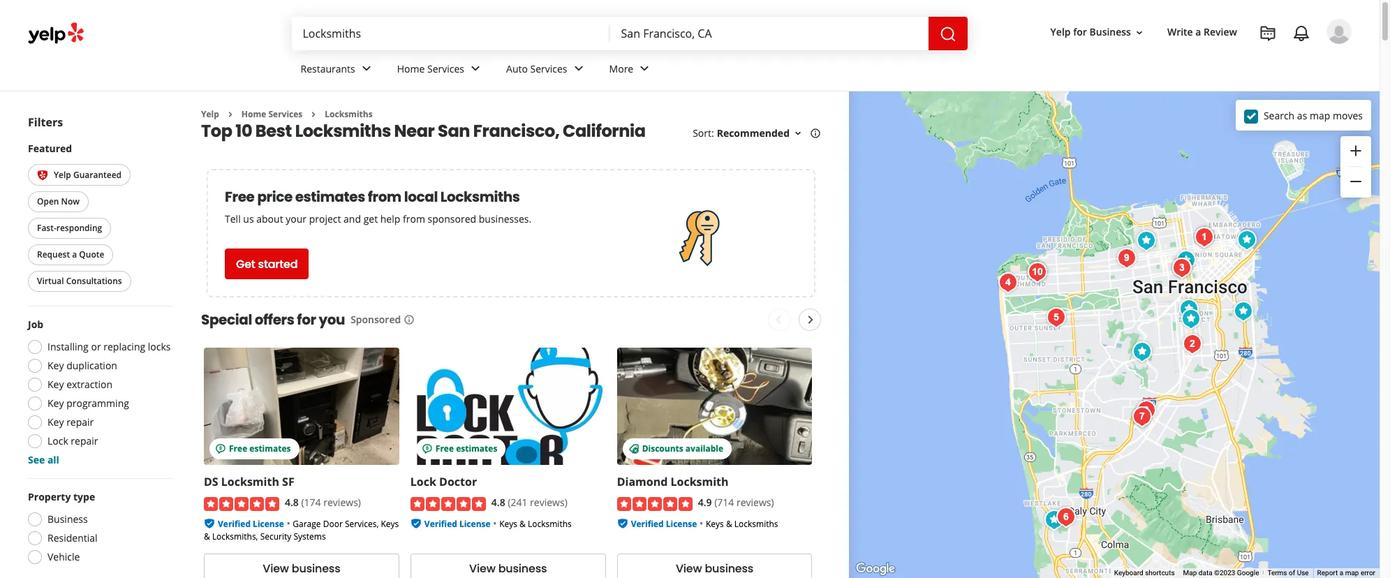 Task type: describe. For each thing, give the bounding box(es) containing it.
estimates for ds locksmith sf
[[250, 443, 291, 455]]

16 chevron down v2 image for yelp for business
[[1134, 27, 1145, 38]]

keys for diamond
[[706, 518, 724, 530]]

san
[[438, 120, 470, 143]]

help
[[380, 213, 400, 226]]

security
[[260, 531, 291, 542]]

16 free estimates v2 image
[[215, 444, 226, 455]]

lock for lock repair
[[47, 435, 68, 448]]

rhinoceros locksmith image
[[1024, 258, 1052, 286]]

top
[[201, 120, 232, 143]]

data
[[1199, 569, 1213, 577]]

none field near
[[621, 26, 917, 41]]

restaurants
[[301, 62, 355, 75]]

a for write
[[1196, 25, 1201, 39]]

property type
[[28, 490, 95, 504]]

a for report
[[1340, 569, 1344, 577]]

locks
[[148, 340, 171, 354]]

ds locksmith sf
[[204, 474, 294, 490]]

view business link for lock doctor
[[410, 554, 606, 578]]

guy the locksmith image
[[1040, 506, 1068, 534]]

1 vertical spatial home services
[[241, 108, 303, 120]]

restaurants link
[[289, 50, 386, 91]]

repair for lock repair
[[71, 435, 98, 448]]

recommended
[[717, 127, 790, 140]]

get started
[[236, 256, 298, 272]]

16 chevron down v2 image for recommended
[[793, 128, 804, 139]]

0 horizontal spatial services
[[268, 108, 303, 120]]

write
[[1167, 25, 1193, 39]]

verified license for diamond
[[631, 518, 697, 530]]

view for lock doctor
[[469, 561, 496, 577]]

special offers for you
[[201, 310, 345, 330]]

user actions element
[[1039, 17, 1371, 103]]

featured group
[[25, 142, 173, 295]]

free for ds
[[229, 443, 247, 455]]

reviews) for lock doctor
[[530, 496, 568, 509]]

verified license button for lock
[[424, 517, 491, 530]]

free price estimates from local locksmiths tell us about your project and get help from sponsored businesses.
[[225, 187, 532, 226]]

1 vertical spatial business
[[47, 513, 88, 526]]

business for lock doctor
[[498, 561, 547, 577]]

sf
[[282, 474, 294, 490]]

16 info v2 image for top 10 best locksmiths near san francisco, california
[[810, 128, 821, 139]]

for inside button
[[1073, 25, 1087, 39]]

search
[[1264, 109, 1295, 122]]

verified for ds
[[218, 518, 251, 530]]

see all
[[28, 453, 59, 467]]

premier locksmith image
[[1133, 396, 1161, 424]]

4.8 for ds locksmith sf
[[285, 496, 299, 509]]

estimates inside free price estimates from local locksmiths tell us about your project and get help from sponsored businesses.
[[295, 187, 365, 207]]

yelp for business button
[[1045, 20, 1151, 45]]

doctor
[[439, 474, 477, 490]]

key duplication
[[47, 359, 117, 372]]

and
[[344, 213, 361, 226]]

services,
[[345, 518, 379, 530]]

diamond locksmith link
[[617, 474, 729, 490]]

started
[[258, 256, 298, 272]]

verified license for ds
[[218, 518, 284, 530]]

recommended button
[[717, 127, 804, 140]]

request
[[37, 249, 70, 261]]

16 verified v2 image for lock doctor
[[410, 518, 422, 529]]

report a map error
[[1317, 569, 1376, 577]]

consultations
[[66, 275, 122, 287]]

california
[[563, 120, 646, 143]]

16 chevron right v2 image for home services
[[225, 109, 236, 120]]

diamond
[[617, 474, 668, 490]]

garage
[[293, 518, 321, 530]]

keys inside garage door services, keys & locksmiths, security systems
[[381, 518, 399, 530]]

free price estimates from local locksmiths image
[[664, 203, 734, 273]]

locksmith for ds
[[221, 474, 279, 490]]

marios locksmith image
[[1128, 403, 1156, 430]]

1 vertical spatial home services link
[[241, 108, 303, 120]]

marios locksmith image
[[1128, 403, 1156, 430]]

write a review link
[[1162, 20, 1243, 45]]

16 free estimates v2 image
[[422, 444, 433, 455]]

next image
[[803, 312, 819, 328]]

view for diamond locksmith
[[676, 561, 702, 577]]

services for 24 chevron down v2 image in the home services link
[[427, 62, 464, 75]]

diamond locksmith
[[617, 474, 729, 490]]

fast-responding
[[37, 222, 102, 234]]

auto services link
[[495, 50, 598, 91]]

key for key extraction
[[47, 378, 64, 391]]

best
[[255, 120, 292, 143]]

door
[[323, 518, 343, 530]]

license for ds locksmith sf
[[253, 518, 284, 530]]

discounts available
[[642, 443, 723, 455]]

nova locksmith image
[[1191, 223, 1218, 251]]

verified license button for ds
[[218, 517, 284, 530]]

abc locksmith sf image
[[1175, 295, 1203, 323]]

(714
[[714, 496, 734, 509]]

us
[[243, 213, 254, 226]]

reviews) for diamond locksmith
[[737, 496, 774, 509]]

residential
[[47, 532, 97, 545]]

repair for key repair
[[66, 416, 94, 429]]

duplication
[[66, 359, 117, 372]]

16 chevron right v2 image for locksmiths
[[308, 109, 319, 120]]

previous image
[[770, 312, 787, 328]]

key for key repair
[[47, 416, 64, 429]]

& for diamond locksmith
[[726, 518, 732, 530]]

1 vertical spatial home
[[241, 108, 266, 120]]

free estimates for locksmith
[[229, 443, 291, 455]]

of
[[1289, 569, 1295, 577]]

request a quote button
[[28, 245, 113, 266]]

you
[[319, 310, 345, 330]]

see
[[28, 453, 45, 467]]

garage door services, keys & locksmiths, security systems
[[204, 518, 399, 542]]

replacing
[[103, 340, 145, 354]]

key for key programming
[[47, 397, 64, 410]]

get
[[364, 213, 378, 226]]

get
[[236, 256, 255, 272]]

yelp link
[[201, 108, 219, 120]]

option group containing property type
[[24, 490, 173, 569]]

locksmiths,
[[212, 531, 258, 542]]

sponsored
[[351, 313, 401, 326]]

nova locksmith image
[[1191, 223, 1218, 251]]

report
[[1317, 569, 1338, 577]]

ds
[[204, 474, 218, 490]]

key extraction
[[47, 378, 112, 391]]

ds locksmith sf image
[[1172, 246, 1200, 274]]

4.8 star rating image for locksmith
[[204, 497, 279, 511]]

get started button
[[225, 249, 309, 280]]

home services inside business categories element
[[397, 62, 464, 75]]

search image
[[940, 26, 956, 42]]

lock world image
[[1113, 244, 1141, 272]]

projects image
[[1260, 25, 1276, 42]]

top 10 best locksmiths near san francisco, california
[[201, 120, 646, 143]]

keys for lock
[[499, 518, 517, 530]]

b&b locksmith and security image
[[1052, 503, 1080, 531]]

(174
[[301, 496, 321, 509]]

16 verified v2 image for diamond locksmith
[[617, 518, 628, 529]]

terms of use
[[1268, 569, 1309, 577]]

pickbuster locksmith image
[[1179, 330, 1207, 358]]

auto services
[[506, 62, 567, 75]]

discounts
[[642, 443, 683, 455]]

special
[[201, 310, 252, 330]]

tell
[[225, 213, 241, 226]]

view business link for diamond locksmith
[[617, 554, 812, 578]]

programming
[[66, 397, 129, 410]]

home inside business categories element
[[397, 62, 425, 75]]

virtual consultations button
[[28, 271, 131, 292]]

4.9 star rating image
[[617, 497, 692, 511]]

google image
[[853, 560, 899, 578]]

0 vertical spatial from
[[368, 187, 401, 207]]



Task type: vqa. For each thing, say whether or not it's contained in the screenshot.
the (290 reviews) link
no



Task type: locate. For each thing, give the bounding box(es) containing it.
google
[[1237, 569, 1259, 577]]

2 16 chevron right v2 image from the left
[[308, 109, 319, 120]]

1 horizontal spatial home services
[[397, 62, 464, 75]]

24 chevron down v2 image right auto services
[[570, 60, 587, 77]]

0 horizontal spatial yelp
[[54, 169, 71, 181]]

lock genius solutions image
[[994, 268, 1022, 296]]

1 vertical spatial 16 chevron down v2 image
[[793, 128, 804, 139]]

verified license button for diamond
[[631, 517, 697, 530]]

1 horizontal spatial business
[[498, 561, 547, 577]]

3 reviews) from the left
[[737, 496, 774, 509]]

lock doctor image
[[1128, 338, 1156, 366]]

write a review
[[1167, 25, 1237, 39]]

your
[[286, 213, 307, 226]]

job
[[28, 318, 43, 331]]

view business link down (714
[[617, 554, 812, 578]]

locksmith for diamond
[[671, 474, 729, 490]]

verified down lock doctor
[[424, 518, 457, 530]]

virtual consultations
[[37, 275, 122, 287]]

16 chevron right v2 image
[[225, 109, 236, 120], [308, 109, 319, 120]]

3 key from the top
[[47, 397, 64, 410]]

free estimates link for ds locksmith sf
[[204, 348, 399, 465]]

map for moves
[[1310, 109, 1330, 122]]

16 yelp guaranteed v2 image
[[37, 170, 48, 181]]

locksmiths inside free price estimates from local locksmiths tell us about your project and get help from sponsored businesses.
[[440, 187, 520, 207]]

home services
[[397, 62, 464, 75], [241, 108, 303, 120]]

1 horizontal spatial keys
[[499, 518, 517, 530]]

license for diamond locksmith
[[666, 518, 697, 530]]

16 info v2 image right "recommended" "popup button"
[[810, 128, 821, 139]]

1 horizontal spatial from
[[403, 213, 425, 226]]

none field the find
[[303, 26, 599, 41]]

business down systems
[[292, 561, 340, 577]]

0 vertical spatial business
[[1090, 25, 1131, 39]]

group
[[1341, 136, 1371, 198]]

keyboard shortcuts
[[1114, 569, 1175, 577]]

estimates for lock doctor
[[456, 443, 497, 455]]

near
[[394, 120, 435, 143]]

1 horizontal spatial yelp
[[201, 108, 219, 120]]

free up tell
[[225, 187, 255, 207]]

view business link down systems
[[204, 554, 399, 578]]

keys down (241
[[499, 518, 517, 530]]

extraction
[[66, 378, 112, 391]]

0 horizontal spatial home services link
[[241, 108, 303, 120]]

0 horizontal spatial locksmith
[[221, 474, 279, 490]]

more
[[609, 62, 633, 75]]

& left "locksmiths,"
[[204, 531, 210, 542]]

1 license from the left
[[253, 518, 284, 530]]

view business link
[[204, 554, 399, 578], [410, 554, 606, 578], [617, 554, 812, 578]]

16 chevron down v2 image
[[1134, 27, 1145, 38], [793, 128, 804, 139]]

verified license down doctor
[[424, 518, 491, 530]]

4.8 left '(174'
[[285, 496, 299, 509]]

offers
[[255, 310, 294, 330]]

1 horizontal spatial none field
[[621, 26, 917, 41]]

2 24 chevron down v2 image from the left
[[467, 60, 484, 77]]

24 chevron down v2 image
[[358, 60, 375, 77], [467, 60, 484, 77], [570, 60, 587, 77]]

virtual
[[37, 275, 64, 287]]

services right auto
[[530, 62, 567, 75]]

24 chevron down v2 image
[[636, 60, 653, 77]]

key up lock repair
[[47, 416, 64, 429]]

map right the as
[[1310, 109, 1330, 122]]

4.8 for lock doctor
[[491, 496, 505, 509]]

1 vertical spatial option group
[[24, 490, 173, 569]]

0 horizontal spatial lock
[[47, 435, 68, 448]]

4.8 star rating image down ds locksmith sf
[[204, 497, 279, 511]]

16 chevron down v2 image left write
[[1134, 27, 1145, 38]]

home
[[397, 62, 425, 75], [241, 108, 266, 120]]

view business link down (241
[[410, 554, 606, 578]]

price
[[257, 187, 292, 207]]

estimates up doctor
[[456, 443, 497, 455]]

2 horizontal spatial view business link
[[617, 554, 812, 578]]

16 chevron down v2 image inside yelp for business button
[[1134, 27, 1145, 38]]

notifications image
[[1293, 25, 1310, 42]]

business categories element
[[289, 50, 1352, 91]]

0 horizontal spatial business
[[292, 561, 340, 577]]

1 24 chevron down v2 image from the left
[[358, 60, 375, 77]]

locksmith tech image
[[1230, 297, 1258, 325]]

2 option group from the top
[[24, 490, 173, 569]]

free estimates for doctor
[[436, 443, 497, 455]]

4 key from the top
[[47, 416, 64, 429]]

auto
[[506, 62, 528, 75]]

option group
[[24, 318, 173, 467], [24, 490, 173, 569]]

1 horizontal spatial license
[[459, 518, 491, 530]]

1 keys from the left
[[381, 518, 399, 530]]

1 horizontal spatial keys & locksmiths
[[706, 518, 778, 530]]

repair up lock repair
[[66, 416, 94, 429]]

0 vertical spatial a
[[1196, 25, 1201, 39]]

1 horizontal spatial view business link
[[410, 554, 606, 578]]

a right report
[[1340, 569, 1344, 577]]

1 verified from the left
[[218, 518, 251, 530]]

1 horizontal spatial free estimates link
[[410, 348, 606, 465]]

estimates up project
[[295, 187, 365, 207]]

0 horizontal spatial reviews)
[[323, 496, 361, 509]]

use
[[1297, 569, 1309, 577]]

fast-responding button
[[28, 218, 111, 239]]

0 horizontal spatial for
[[297, 310, 316, 330]]

1 horizontal spatial services
[[427, 62, 464, 75]]

free right 16 free estimates v2 icon
[[436, 443, 454, 455]]

1 locksmith from the left
[[221, 474, 279, 490]]

project
[[309, 213, 341, 226]]

view business for lock doctor
[[469, 561, 547, 577]]

3 16 verified v2 image from the left
[[617, 518, 628, 529]]

keys
[[381, 518, 399, 530], [499, 518, 517, 530], [706, 518, 724, 530]]

1 horizontal spatial reviews)
[[530, 496, 568, 509]]

or
[[91, 340, 101, 354]]

0 horizontal spatial 4.8
[[285, 496, 299, 509]]

home services right the top
[[241, 108, 303, 120]]

0 horizontal spatial 16 chevron down v2 image
[[793, 128, 804, 139]]

lock for lock doctor
[[410, 474, 436, 490]]

keys & locksmiths down 4.9 (714 reviews)
[[706, 518, 778, 530]]

free estimates link
[[204, 348, 399, 465], [410, 348, 606, 465]]

16 info v2 image right sponsored
[[404, 314, 415, 326]]

1 business from the left
[[292, 561, 340, 577]]

view business link for ds locksmith sf
[[204, 554, 399, 578]]

1 horizontal spatial 16 chevron down v2 image
[[1134, 27, 1145, 38]]

zoom out image
[[1348, 173, 1364, 190]]

4.9
[[698, 496, 712, 509]]

1 vertical spatial for
[[297, 310, 316, 330]]

2 4.8 from the left
[[491, 496, 505, 509]]

0 vertical spatial for
[[1073, 25, 1087, 39]]

view business
[[263, 561, 340, 577], [469, 561, 547, 577], [676, 561, 754, 577]]

3 view business link from the left
[[617, 554, 812, 578]]

2 locksmith from the left
[[671, 474, 729, 490]]

reviews) right (714
[[737, 496, 774, 509]]

1 reviews) from the left
[[323, 496, 361, 509]]

0 horizontal spatial free estimates
[[229, 443, 291, 455]]

lock up all
[[47, 435, 68, 448]]

filters
[[28, 115, 63, 130]]

2 free estimates from the left
[[436, 443, 497, 455]]

1 horizontal spatial lock
[[410, 474, 436, 490]]

2 horizontal spatial view business
[[676, 561, 754, 577]]

1 16 verified v2 image from the left
[[204, 518, 215, 529]]

2 free estimates link from the left
[[410, 348, 606, 465]]

4.9 (714 reviews)
[[698, 496, 774, 509]]

& for lock doctor
[[520, 518, 526, 530]]

for
[[1073, 25, 1087, 39], [297, 310, 316, 330]]

& down (241
[[520, 518, 526, 530]]

lock
[[47, 435, 68, 448], [410, 474, 436, 490]]

1 verified license from the left
[[218, 518, 284, 530]]

1 view business link from the left
[[204, 554, 399, 578]]

1 horizontal spatial view business
[[469, 561, 547, 577]]

verified license for lock
[[424, 518, 491, 530]]

installing or replacing locks
[[47, 340, 171, 354]]

2 horizontal spatial verified license button
[[631, 517, 697, 530]]

2 keys & locksmiths from the left
[[706, 518, 778, 530]]

2 horizontal spatial business
[[705, 561, 754, 577]]

reviews) up door
[[323, 496, 361, 509]]

2 view business from the left
[[469, 561, 547, 577]]

Find text field
[[303, 26, 599, 41]]

1 view business from the left
[[263, 561, 340, 577]]

Near text field
[[621, 26, 917, 41]]

home right the top
[[241, 108, 266, 120]]

16 verified v2 image down 4.9 star rating image on the bottom of page
[[617, 518, 628, 529]]

home services down the find text field
[[397, 62, 464, 75]]

1 vertical spatial lock
[[410, 474, 436, 490]]

from down local
[[403, 213, 425, 226]]

license down 4.9 star rating image on the bottom of page
[[666, 518, 697, 530]]

free for lock
[[436, 443, 454, 455]]

4.8 star rating image
[[204, 497, 279, 511], [410, 497, 486, 511]]

estimates up sf on the bottom left
[[250, 443, 291, 455]]

home down the find text field
[[397, 62, 425, 75]]

from up help
[[368, 187, 401, 207]]

home services link right the top
[[241, 108, 303, 120]]

0 vertical spatial map
[[1310, 109, 1330, 122]]

property
[[28, 490, 71, 504]]

4.8 star rating image down lock doctor link
[[410, 497, 486, 511]]

0 horizontal spatial view
[[263, 561, 289, 577]]

0 vertical spatial home services
[[397, 62, 464, 75]]

24-7 security & locksmith sf image
[[1233, 226, 1261, 254]]

0 horizontal spatial 16 chevron right v2 image
[[225, 109, 236, 120]]

business down (241
[[498, 561, 547, 577]]

1 horizontal spatial 16 chevron right v2 image
[[308, 109, 319, 120]]

1 vertical spatial yelp
[[201, 108, 219, 120]]

verified license up "locksmiths,"
[[218, 518, 284, 530]]

2 license from the left
[[459, 518, 491, 530]]

1 horizontal spatial &
[[520, 518, 526, 530]]

keyboard
[[1114, 569, 1144, 577]]

2 key from the top
[[47, 378, 64, 391]]

3 verified from the left
[[631, 518, 664, 530]]

reviews) right (241
[[530, 496, 568, 509]]

locksmiths
[[325, 108, 373, 120], [295, 120, 391, 143], [440, 187, 520, 207], [528, 518, 572, 530], [734, 518, 778, 530]]

2 4.8 star rating image from the left
[[410, 497, 486, 511]]

free inside free price estimates from local locksmiths tell us about your project and get help from sponsored businesses.
[[225, 187, 255, 207]]

1 free estimates link from the left
[[204, 348, 399, 465]]

free estimates up doctor
[[436, 443, 497, 455]]

2 horizontal spatial yelp
[[1051, 25, 1071, 39]]

0 horizontal spatial verified license button
[[218, 517, 284, 530]]

0 horizontal spatial keys
[[381, 518, 399, 530]]

1 vertical spatial map
[[1345, 569, 1359, 577]]

option group containing job
[[24, 318, 173, 467]]

3 business from the left
[[705, 561, 754, 577]]

©2023
[[1214, 569, 1236, 577]]

license down doctor
[[459, 518, 491, 530]]

2 horizontal spatial &
[[726, 518, 732, 530]]

1 vertical spatial a
[[72, 249, 77, 261]]

now
[[61, 196, 80, 208]]

0 horizontal spatial 24 chevron down v2 image
[[358, 60, 375, 77]]

installing
[[47, 340, 89, 354]]

4.8 left (241
[[491, 496, 505, 509]]

terms of use link
[[1268, 569, 1309, 577]]

1 horizontal spatial locksmith
[[671, 474, 729, 490]]

adam o'neill locksmith image
[[1043, 303, 1070, 331]]

2 16 verified v2 image from the left
[[410, 518, 422, 529]]

yelp inside featured group
[[54, 169, 71, 181]]

view business down (714
[[676, 561, 754, 577]]

available
[[686, 443, 723, 455]]

0 vertical spatial 16 chevron down v2 image
[[1134, 27, 1145, 38]]

& down (714
[[726, 518, 732, 530]]

16 discount available v2 image
[[628, 444, 639, 455]]

& inside garage door services, keys & locksmiths, security systems
[[204, 531, 210, 542]]

2 verified from the left
[[424, 518, 457, 530]]

1 horizontal spatial view
[[469, 561, 496, 577]]

0 vertical spatial yelp
[[1051, 25, 1071, 39]]

1 horizontal spatial for
[[1073, 25, 1087, 39]]

24 chevron down v2 image for auto services
[[570, 60, 587, 77]]

yelp for yelp for business
[[1051, 25, 1071, 39]]

free estimates up ds locksmith sf
[[229, 443, 291, 455]]

view business down (241
[[469, 561, 547, 577]]

services down the find text field
[[427, 62, 464, 75]]

systems
[[294, 531, 326, 542]]

24 chevron down v2 image left auto
[[467, 60, 484, 77]]

16 chevron right v2 image right yelp "link"
[[225, 109, 236, 120]]

business inside button
[[1090, 25, 1131, 39]]

1 key from the top
[[47, 359, 64, 372]]

10
[[235, 120, 252, 143]]

2 view business link from the left
[[410, 554, 606, 578]]

1 keys & locksmiths from the left
[[499, 518, 572, 530]]

key down 'key duplication'
[[47, 378, 64, 391]]

2 keys from the left
[[499, 518, 517, 530]]

1 horizontal spatial 16 verified v2 image
[[410, 518, 422, 529]]

1 horizontal spatial 4.8
[[491, 496, 505, 509]]

3 verified license button from the left
[[631, 517, 697, 530]]

see all button
[[28, 453, 59, 467]]

license for lock doctor
[[459, 518, 491, 530]]

guaranteed
[[73, 169, 122, 181]]

1 horizontal spatial map
[[1345, 569, 1359, 577]]

services right 10
[[268, 108, 303, 120]]

1 vertical spatial from
[[403, 213, 425, 226]]

review
[[1204, 25, 1237, 39]]

0 horizontal spatial verified
[[218, 518, 251, 530]]

fast-
[[37, 222, 56, 234]]

2 verified license from the left
[[424, 518, 491, 530]]

2 horizontal spatial estimates
[[456, 443, 497, 455]]

view business down systems
[[263, 561, 340, 577]]

verified for lock
[[424, 518, 457, 530]]

as
[[1297, 109, 1307, 122]]

repair down key repair
[[71, 435, 98, 448]]

business
[[292, 561, 340, 577], [498, 561, 547, 577], [705, 561, 754, 577]]

1 horizontal spatial 16 info v2 image
[[810, 128, 821, 139]]

yelp guaranteed
[[54, 169, 122, 181]]

verified license down 4.9 star rating image on the bottom of page
[[631, 518, 697, 530]]

keys & locksmiths for lock doctor
[[499, 518, 572, 530]]

2 horizontal spatial license
[[666, 518, 697, 530]]

4.8 star rating image for doctor
[[410, 497, 486, 511]]

0 horizontal spatial 4.8 star rating image
[[204, 497, 279, 511]]

24 chevron down v2 image for restaurants
[[358, 60, 375, 77]]

16 verified v2 image down lock doctor
[[410, 518, 422, 529]]

ds locksmith sf link
[[204, 474, 294, 490]]

about
[[256, 213, 283, 226]]

3 view from the left
[[676, 561, 702, 577]]

1 horizontal spatial a
[[1196, 25, 1201, 39]]

1 free estimates from the left
[[229, 443, 291, 455]]

(241
[[508, 496, 528, 509]]

3 view business from the left
[[676, 561, 754, 577]]

1 option group from the top
[[24, 318, 173, 467]]

3 24 chevron down v2 image from the left
[[570, 60, 587, 77]]

0 horizontal spatial keys & locksmiths
[[499, 518, 572, 530]]

local
[[404, 187, 438, 207]]

reviews) for ds locksmith sf
[[323, 496, 361, 509]]

24 chevron down v2 image inside auto services link
[[570, 60, 587, 77]]

0 vertical spatial home
[[397, 62, 425, 75]]

3 keys from the left
[[706, 518, 724, 530]]

yelp for yelp guaranteed
[[54, 169, 71, 181]]

1 horizontal spatial home
[[397, 62, 425, 75]]

None search field
[[292, 17, 970, 50]]

2 horizontal spatial a
[[1340, 569, 1344, 577]]

16 chevron down v2 image right 'recommended'
[[793, 128, 804, 139]]

verified license button up "locksmiths,"
[[218, 517, 284, 530]]

16 chevron right v2 image left locksmiths link
[[308, 109, 319, 120]]

2 none field from the left
[[621, 26, 917, 41]]

verified for diamond
[[631, 518, 664, 530]]

16 info v2 image for special offers for you
[[404, 314, 415, 326]]

1 horizontal spatial estimates
[[295, 187, 365, 207]]

business for diamond locksmith
[[705, 561, 754, 577]]

yes locksmith image
[[1168, 254, 1196, 282]]

16 verified v2 image
[[204, 518, 215, 529], [410, 518, 422, 529], [617, 518, 628, 529]]

2 horizontal spatial reviews)
[[737, 496, 774, 509]]

report a map error link
[[1317, 569, 1376, 577]]

locksmiths link
[[325, 108, 373, 120]]

2 horizontal spatial keys
[[706, 518, 724, 530]]

view business for ds locksmith sf
[[263, 561, 340, 577]]

map left error
[[1345, 569, 1359, 577]]

0 horizontal spatial from
[[368, 187, 401, 207]]

1 horizontal spatial 4.8 star rating image
[[410, 497, 486, 511]]

1 horizontal spatial home services link
[[386, 50, 495, 91]]

1 16 chevron right v2 image from the left
[[225, 109, 236, 120]]

0 horizontal spatial view business link
[[204, 554, 399, 578]]

rhinoceros locksmith image
[[1024, 258, 1052, 286]]

16 chevron down v2 image inside "recommended" "popup button"
[[793, 128, 804, 139]]

a left quote
[[72, 249, 77, 261]]

services for 24 chevron down v2 image inside the auto services link
[[530, 62, 567, 75]]

francisco,
[[473, 120, 560, 143]]

map region
[[808, 74, 1390, 578]]

16 info v2 image
[[810, 128, 821, 139], [404, 314, 415, 326]]

yelp for yelp "link"
[[201, 108, 219, 120]]

keys down (714
[[706, 518, 724, 530]]

1 4.8 star rating image from the left
[[204, 497, 279, 511]]

lock repair
[[47, 435, 98, 448]]

24 chevron down v2 image for home services
[[467, 60, 484, 77]]

keys & locksmiths down 4.8 (241 reviews) at the left bottom of the page
[[499, 518, 572, 530]]

metro locksmiths image
[[1133, 227, 1161, 255]]

0 horizontal spatial free estimates link
[[204, 348, 399, 465]]

0 horizontal spatial map
[[1310, 109, 1330, 122]]

0 vertical spatial 16 info v2 image
[[810, 128, 821, 139]]

4.8 (174 reviews)
[[285, 496, 361, 509]]

0 vertical spatial home services link
[[386, 50, 495, 91]]

a for request
[[72, 249, 77, 261]]

sponsored
[[428, 213, 476, 226]]

view
[[263, 561, 289, 577], [469, 561, 496, 577], [676, 561, 702, 577]]

2 horizontal spatial view
[[676, 561, 702, 577]]

locksmith left sf on the bottom left
[[221, 474, 279, 490]]

2 business from the left
[[498, 561, 547, 577]]

0 horizontal spatial home
[[241, 108, 266, 120]]

0 horizontal spatial 16 verified v2 image
[[204, 518, 215, 529]]

yelp inside 'user actions' element
[[1051, 25, 1071, 39]]

2 horizontal spatial verified
[[631, 518, 664, 530]]

1 4.8 from the left
[[285, 496, 299, 509]]

key repair
[[47, 416, 94, 429]]

2 horizontal spatial 16 verified v2 image
[[617, 518, 628, 529]]

verified down 4.9 star rating image on the bottom of page
[[631, 518, 664, 530]]

24 chevron down v2 image inside restaurants link
[[358, 60, 375, 77]]

2 view from the left
[[469, 561, 496, 577]]

lock down 16 free estimates v2 icon
[[410, 474, 436, 490]]

nolan p. image
[[1327, 19, 1352, 44]]

view for ds locksmith sf
[[263, 561, 289, 577]]

16 verified v2 image for ds locksmith sf
[[204, 518, 215, 529]]

verified license button down doctor
[[424, 517, 491, 530]]

1 vertical spatial repair
[[71, 435, 98, 448]]

keys right services,
[[381, 518, 399, 530]]

1 horizontal spatial verified
[[424, 518, 457, 530]]

key up key repair
[[47, 397, 64, 410]]

business down (714
[[705, 561, 754, 577]]

keyboard shortcuts button
[[1114, 568, 1175, 578]]

view business for diamond locksmith
[[676, 561, 754, 577]]

zoom in image
[[1348, 142, 1364, 159]]

quick locksmith image
[[1177, 305, 1205, 333]]

yelp guaranteed button
[[28, 164, 131, 186]]

0 vertical spatial lock
[[47, 435, 68, 448]]

None field
[[303, 26, 599, 41], [621, 26, 917, 41]]

home services link down the find text field
[[386, 50, 495, 91]]

yes locksmith image
[[1168, 254, 1196, 282]]

map for error
[[1345, 569, 1359, 577]]

0 horizontal spatial business
[[47, 513, 88, 526]]

business for ds locksmith sf
[[292, 561, 340, 577]]

1 view from the left
[[263, 561, 289, 577]]

businesses.
[[479, 213, 532, 226]]

lock doctor link
[[410, 474, 477, 490]]

0 horizontal spatial 16 info v2 image
[[404, 314, 415, 326]]

2 verified license button from the left
[[424, 517, 491, 530]]

1 horizontal spatial free estimates
[[436, 443, 497, 455]]

a inside button
[[72, 249, 77, 261]]

16 verified v2 image up "locksmiths,"
[[204, 518, 215, 529]]

locksmith up 4.9
[[671, 474, 729, 490]]

1 verified license button from the left
[[218, 517, 284, 530]]

3 license from the left
[[666, 518, 697, 530]]

0 horizontal spatial none field
[[303, 26, 599, 41]]

2 reviews) from the left
[[530, 496, 568, 509]]

2 vertical spatial a
[[1340, 569, 1344, 577]]

free right 16 free estimates v2 image
[[229, 443, 247, 455]]

3 verified license from the left
[[631, 518, 697, 530]]

a right write
[[1196, 25, 1201, 39]]

24 chevron down v2 image right restaurants on the top of page
[[358, 60, 375, 77]]

0 horizontal spatial estimates
[[250, 443, 291, 455]]

key for key duplication
[[47, 359, 64, 372]]

map
[[1183, 569, 1197, 577]]

1 none field from the left
[[303, 26, 599, 41]]

quote
[[79, 249, 104, 261]]

key
[[47, 359, 64, 372], [47, 378, 64, 391], [47, 397, 64, 410], [47, 416, 64, 429]]

24 chevron down v2 image inside home services link
[[467, 60, 484, 77]]

request a quote
[[37, 249, 104, 261]]

verified license button down 4.9 star rating image on the bottom of page
[[631, 517, 697, 530]]

verified up "locksmiths,"
[[218, 518, 251, 530]]

shortcuts
[[1145, 569, 1175, 577]]

license up security
[[253, 518, 284, 530]]

key down installing
[[47, 359, 64, 372]]

yelp for business
[[1051, 25, 1131, 39]]

free estimates link for lock doctor
[[410, 348, 606, 465]]

keys & locksmiths for diamond locksmith
[[706, 518, 778, 530]]



